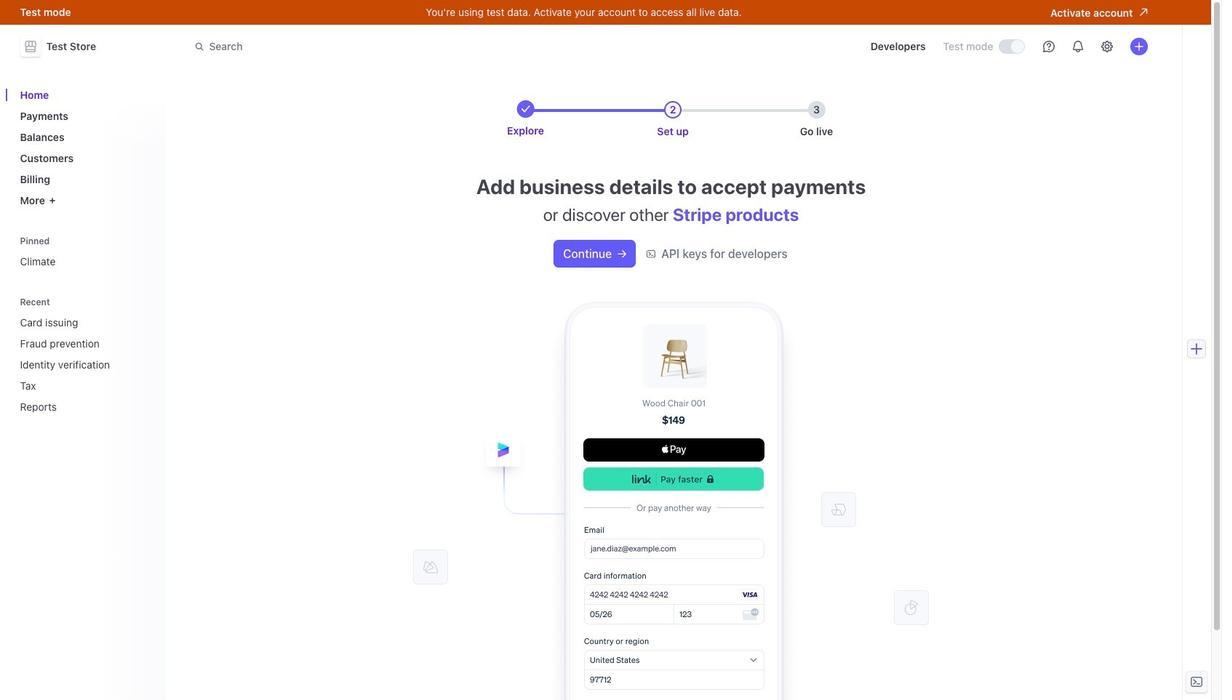 Task type: locate. For each thing, give the bounding box(es) containing it.
Search text field
[[186, 33, 596, 60]]

clear history image
[[142, 298, 151, 307]]

2 recent element from the top
[[14, 311, 157, 419]]

help image
[[1043, 41, 1055, 52]]

None search field
[[186, 33, 596, 60]]

1 recent element from the top
[[14, 292, 157, 419]]

recent element
[[14, 292, 157, 419], [14, 311, 157, 419]]

settings image
[[1102, 41, 1113, 52]]

pinned element
[[14, 231, 157, 274]]

core navigation links element
[[14, 83, 157, 213]]

edit pins image
[[142, 237, 151, 246]]



Task type: vqa. For each thing, say whether or not it's contained in the screenshot.
Atlas to the top
no



Task type: describe. For each thing, give the bounding box(es) containing it.
notifications image
[[1072, 41, 1084, 52]]

svg image
[[618, 250, 627, 259]]

Test mode checkbox
[[1000, 40, 1024, 53]]



